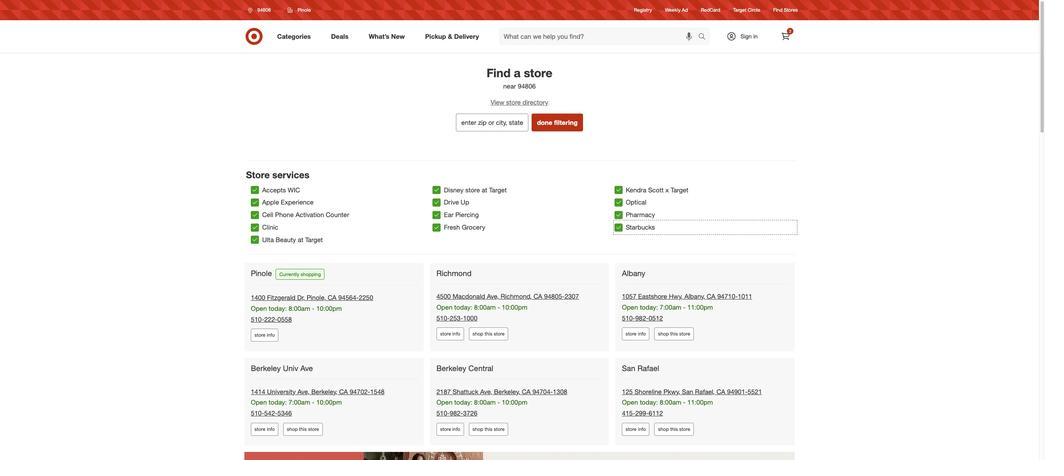 Task type: locate. For each thing, give the bounding box(es) containing it.
982- for berkeley central
[[450, 410, 463, 418]]

10:00pm inside 1414 university ave, berkeley, ca 94702-1548 open today: 7:00am - 10:00pm 510-542-5346
[[316, 399, 342, 407]]

open down 4500
[[437, 303, 453, 312]]

1 horizontal spatial san
[[682, 388, 693, 396]]

7:00am inside 1057 eastshore hwy, albany, ca 94710-1011 open today: 7:00am - 11:00pm 510-982-0512
[[660, 303, 681, 312]]

shop down 1000
[[473, 331, 483, 337]]

search
[[695, 33, 714, 41]]

store info down 253-
[[440, 331, 460, 337]]

ave, inside "2187 shattuck ave, berkeley, ca 94704-1308 open today: 8:00am - 10:00pm 510-982-3726"
[[480, 388, 492, 396]]

experience
[[281, 198, 314, 207]]

open for albany
[[622, 303, 638, 312]]

10:00pm inside 1400 fitzgerald dr, pinole, ca 94564-2250 open today: 8:00am - 10:00pm 510-222-0558
[[316, 305, 342, 313]]

berkeley up 1414
[[251, 364, 281, 373]]

shop this store for berkeley central
[[473, 427, 505, 433]]

berkeley for berkeley central
[[437, 364, 466, 373]]

ca for albany
[[707, 293, 716, 301]]

510- inside 1057 eastshore hwy, albany, ca 94710-1011 open today: 7:00am - 11:00pm 510-982-0512
[[622, 314, 635, 322]]

510- for berkeley univ ave
[[251, 410, 264, 418]]

open inside "2187 shattuck ave, berkeley, ca 94704-1308 open today: 8:00am - 10:00pm 510-982-3726"
[[437, 399, 453, 407]]

1 vertical spatial find
[[487, 66, 511, 80]]

accepts
[[262, 186, 286, 194]]

today: down the shattuck
[[454, 399, 472, 407]]

1 vertical spatial 11:00pm
[[688, 399, 713, 407]]

berkeley up 2187
[[437, 364, 466, 373]]

store info for pinole
[[255, 332, 275, 339]]

view
[[491, 98, 504, 106]]

1 vertical spatial at
[[298, 236, 303, 244]]

7:00am inside 1414 university ave, berkeley, ca 94702-1548 open today: 7:00am - 10:00pm 510-542-5346
[[289, 399, 310, 407]]

ca left 94704-
[[522, 388, 531, 396]]

info down 222-
[[267, 332, 275, 339]]

0 vertical spatial 7:00am
[[660, 303, 681, 312]]

target inside "link"
[[733, 7, 747, 13]]

store down the 510-982-0512 "link"
[[626, 331, 637, 337]]

ave, inside 4500 macdonald ave, richmond, ca 94805-2307 open today: 8:00am - 10:00pm 510-253-1000
[[487, 293, 499, 301]]

- inside 1400 fitzgerald dr, pinole, ca 94564-2250 open today: 8:00am - 10:00pm 510-222-0558
[[312, 305, 315, 313]]

ca inside 4500 macdonald ave, richmond, ca 94805-2307 open today: 8:00am - 10:00pm 510-253-1000
[[534, 293, 542, 301]]

search button
[[695, 28, 714, 47]]

drive
[[444, 198, 459, 207]]

richmond link
[[437, 269, 473, 278]]

view store directory
[[491, 98, 548, 106]]

0 vertical spatial pinole
[[298, 7, 311, 13]]

0 vertical spatial 982-
[[635, 314, 649, 322]]

1308
[[553, 388, 567, 396]]

pickup
[[425, 32, 446, 40]]

94901-
[[727, 388, 748, 396]]

510-982-0512 link
[[622, 314, 663, 322]]

shop for berkeley univ ave
[[287, 427, 298, 433]]

berkeley, inside 1414 university ave, berkeley, ca 94702-1548 open today: 7:00am - 10:00pm 510-542-5346
[[311, 388, 337, 396]]

1 horizontal spatial find
[[773, 7, 783, 13]]

0 horizontal spatial find
[[487, 66, 511, 80]]

0 vertical spatial at
[[482, 186, 487, 194]]

What can we help you find? suggestions appear below search field
[[499, 28, 701, 45]]

2307
[[565, 293, 579, 301]]

shop down 3726
[[473, 427, 483, 433]]

shop this store button down "0512"
[[655, 328, 694, 341]]

berkeley, down ave
[[311, 388, 337, 396]]

currently
[[279, 271, 299, 278]]

rafael,
[[695, 388, 715, 396]]

cell
[[262, 211, 273, 219]]

8:00am inside 1400 fitzgerald dr, pinole, ca 94564-2250 open today: 8:00am - 10:00pm 510-222-0558
[[289, 305, 310, 313]]

up
[[461, 198, 469, 207]]

10:00pm for pinole
[[316, 305, 342, 313]]

ca for berkeley central
[[522, 388, 531, 396]]

8:00am up 1000
[[474, 303, 496, 312]]

x
[[666, 186, 669, 194]]

510- inside 4500 macdonald ave, richmond, ca 94805-2307 open today: 8:00am - 10:00pm 510-253-1000
[[437, 314, 450, 322]]

today: for pinole
[[269, 305, 287, 313]]

11:00pm inside 125 shoreline pkwy, san rafael, ca 94901-5521 open today: 8:00am - 11:00pm 415-299-6112
[[688, 399, 713, 407]]

ca right "rafael,"
[[717, 388, 725, 396]]

city,
[[496, 119, 507, 127]]

shop this store for albany
[[658, 331, 690, 337]]

today: inside "2187 shattuck ave, berkeley, ca 94704-1308 open today: 8:00am - 10:00pm 510-982-3726"
[[454, 399, 472, 407]]

open up 415-
[[622, 399, 638, 407]]

ca right pinole, on the bottom left of page
[[328, 294, 337, 302]]

- down 1400 fitzgerald dr, pinole, ca 94564-2250 link
[[312, 305, 315, 313]]

store down 542-
[[255, 427, 266, 433]]

open inside 1414 university ave, berkeley, ca 94702-1548 open today: 7:00am - 10:00pm 510-542-5346
[[251, 399, 267, 407]]

8:00am inside "2187 shattuck ave, berkeley, ca 94704-1308 open today: 8:00am - 10:00pm 510-982-3726"
[[474, 399, 496, 407]]

info for berkeley central
[[452, 427, 460, 433]]

510- inside "2187 shattuck ave, berkeley, ca 94704-1308 open today: 8:00am - 10:00pm 510-982-3726"
[[437, 410, 450, 418]]

shop this store button for berkeley central
[[469, 423, 508, 436]]

1400 fitzgerald dr, pinole, ca 94564-2250 link
[[251, 294, 373, 302]]

shop this store button down 1000
[[469, 328, 508, 341]]

categories link
[[270, 28, 321, 45]]

store down 1057 eastshore hwy, albany, ca 94710-1011 open today: 7:00am - 11:00pm 510-982-0512 at the bottom of page
[[679, 331, 690, 337]]

find left stores
[[773, 7, 783, 13]]

open inside 1400 fitzgerald dr, pinole, ca 94564-2250 open today: 8:00am - 10:00pm 510-222-0558
[[251, 305, 267, 313]]

info for richmond
[[452, 331, 460, 337]]

at for beauty
[[298, 236, 303, 244]]

albany
[[622, 269, 646, 278]]

store down 222-
[[255, 332, 266, 339]]

san left rafael
[[622, 364, 636, 373]]

store down 4500 macdonald ave, richmond, ca 94805-2307 open today: 8:00am - 10:00pm 510-253-1000 on the bottom of page
[[494, 331, 505, 337]]

982- inside "2187 shattuck ave, berkeley, ca 94704-1308 open today: 8:00am - 10:00pm 510-982-3726"
[[450, 410, 463, 418]]

ave, inside 1414 university ave, berkeley, ca 94702-1548 open today: 7:00am - 10:00pm 510-542-5346
[[298, 388, 310, 396]]

at right beauty
[[298, 236, 303, 244]]

store inside group
[[465, 186, 480, 194]]

510-253-1000 link
[[437, 314, 478, 322]]

8:00am for berkeley central
[[474, 399, 496, 407]]

ca inside 1400 fitzgerald dr, pinole, ca 94564-2250 open today: 8:00am - 10:00pm 510-222-0558
[[328, 294, 337, 302]]

shop this store down the '5346'
[[287, 427, 319, 433]]

store right a
[[524, 66, 553, 80]]

Apple Experience checkbox
[[251, 199, 259, 207]]

510- down 4500
[[437, 314, 450, 322]]

shop this store down 6112
[[658, 427, 690, 433]]

94806 down a
[[518, 82, 536, 90]]

near
[[503, 82, 516, 90]]

info down 542-
[[267, 427, 275, 433]]

2 11:00pm from the top
[[688, 399, 713, 407]]

this down 1057 eastshore hwy, albany, ca 94710-1011 open today: 7:00am - 11:00pm 510-982-0512 at the bottom of page
[[670, 331, 678, 337]]

982- inside 1057 eastshore hwy, albany, ca 94710-1011 open today: 7:00am - 11:00pm 510-982-0512
[[635, 314, 649, 322]]

today: down the eastshore
[[640, 303, 658, 312]]

- down 4500 macdonald ave, richmond, ca 94805-2307 link
[[498, 303, 500, 312]]

store down 1414 university ave, berkeley, ca 94702-1548 open today: 7:00am - 10:00pm 510-542-5346 at bottom
[[308, 427, 319, 433]]

today: down the shoreline at the right of page
[[640, 399, 658, 407]]

10:00pm down 1414 university ave, berkeley, ca 94702-1548 'link'
[[316, 399, 342, 407]]

ave, right the shattuck
[[480, 388, 492, 396]]

5521
[[748, 388, 762, 396]]

1 berkeley, from the left
[[311, 388, 337, 396]]

this
[[485, 331, 492, 337], [670, 331, 678, 337], [299, 427, 307, 433], [485, 427, 492, 433], [670, 427, 678, 433]]

11:00pm down albany,
[[688, 303, 713, 312]]

10:00pm down 2187 shattuck ave, berkeley, ca 94704-1308 link
[[502, 399, 528, 407]]

disney store at target
[[444, 186, 507, 194]]

shop for berkeley central
[[473, 427, 483, 433]]

0 vertical spatial 11:00pm
[[688, 303, 713, 312]]

0 horizontal spatial 982-
[[450, 410, 463, 418]]

store info link
[[437, 328, 464, 341], [622, 328, 650, 341], [251, 329, 278, 342], [251, 423, 278, 436], [437, 423, 464, 436], [622, 423, 650, 436]]

1 vertical spatial 7:00am
[[289, 399, 310, 407]]

Disney store at Target checkbox
[[433, 186, 441, 194]]

sign in link
[[720, 28, 771, 45]]

open down 1414
[[251, 399, 267, 407]]

info down 253-
[[452, 331, 460, 337]]

or
[[488, 119, 494, 127]]

- down 1057 eastshore hwy, albany, ca 94710-1011 link
[[683, 303, 686, 312]]

berkeley,
[[311, 388, 337, 396], [494, 388, 520, 396]]

1 vertical spatial san
[[682, 388, 693, 396]]

central
[[469, 364, 493, 373]]

shop this store for berkeley univ ave
[[287, 427, 319, 433]]

1414 university ave, berkeley, ca 94702-1548 open today: 7:00am - 10:00pm 510-542-5346
[[251, 388, 385, 418]]

1 vertical spatial 94806
[[518, 82, 536, 90]]

shop this store down 3726
[[473, 427, 505, 433]]

982- down the eastshore
[[635, 314, 649, 322]]

0 horizontal spatial 94806
[[257, 7, 271, 13]]

11:00pm down "rafael,"
[[688, 399, 713, 407]]

fresh grocery
[[444, 223, 485, 232]]

ca left "94702-"
[[339, 388, 348, 396]]

what's new link
[[362, 28, 415, 45]]

10:00pm down richmond, at the bottom of the page
[[502, 303, 528, 312]]

store info link down the 510-982-0512 "link"
[[622, 328, 650, 341]]

ca inside "2187 shattuck ave, berkeley, ca 94704-1308 open today: 8:00am - 10:00pm 510-982-3726"
[[522, 388, 531, 396]]

store services group
[[251, 184, 796, 246]]

open inside 1057 eastshore hwy, albany, ca 94710-1011 open today: 7:00am - 11:00pm 510-982-0512
[[622, 303, 638, 312]]

this for berkeley univ ave
[[299, 427, 307, 433]]

university
[[267, 388, 296, 396]]

Ear Piercing checkbox
[[433, 211, 441, 219]]

piercing
[[455, 211, 479, 219]]

at right disney
[[482, 186, 487, 194]]

1 11:00pm from the top
[[688, 303, 713, 312]]

this down 4500 macdonald ave, richmond, ca 94805-2307 open today: 8:00am - 10:00pm 510-253-1000 on the bottom of page
[[485, 331, 492, 337]]

- inside 1414 university ave, berkeley, ca 94702-1548 open today: 7:00am - 10:00pm 510-542-5346
[[312, 399, 315, 407]]

open down 1400 on the left bottom of the page
[[251, 305, 267, 313]]

find
[[773, 7, 783, 13], [487, 66, 511, 80]]

ulta beauty at target
[[262, 236, 323, 244]]

albany link
[[622, 269, 647, 278]]

open for pinole
[[251, 305, 267, 313]]

a
[[514, 66, 521, 80]]

store info link down 222-
[[251, 329, 278, 342]]

7:00am down hwy,
[[660, 303, 681, 312]]

target
[[733, 7, 747, 13], [489, 186, 507, 194], [671, 186, 688, 194], [305, 236, 323, 244]]

shop for san rafael
[[658, 427, 669, 433]]

0 vertical spatial san
[[622, 364, 636, 373]]

shop down the '5346'
[[287, 427, 298, 433]]

Accepts WIC checkbox
[[251, 186, 259, 194]]

shop this store down "0512"
[[658, 331, 690, 337]]

ave, for berkeley univ ave
[[298, 388, 310, 396]]

view store directory link
[[236, 98, 803, 107]]

berkeley, inside "2187 shattuck ave, berkeley, ca 94704-1308 open today: 8:00am - 10:00pm 510-982-3726"
[[494, 388, 520, 396]]

info for san rafael
[[638, 427, 646, 433]]

store right view
[[506, 98, 521, 106]]

ca right albany,
[[707, 293, 716, 301]]

94806
[[257, 7, 271, 13], [518, 82, 536, 90]]

- down 2187 shattuck ave, berkeley, ca 94704-1308 link
[[498, 399, 500, 407]]

this down "2187 shattuck ave, berkeley, ca 94704-1308 open today: 8:00am - 10:00pm 510-982-3726"
[[485, 427, 492, 433]]

shoreline
[[635, 388, 662, 396]]

this down 125 shoreline pkwy, san rafael, ca 94901-5521 open today: 8:00am - 11:00pm 415-299-6112 on the bottom of page
[[670, 427, 678, 433]]

0 horizontal spatial 7:00am
[[289, 399, 310, 407]]

10:00pm for berkeley central
[[502, 399, 528, 407]]

10:00pm inside "2187 shattuck ave, berkeley, ca 94704-1308 open today: 8:00am - 10:00pm 510-982-3726"
[[502, 399, 528, 407]]

find a store near 94806
[[487, 66, 553, 90]]

510-222-0558 link
[[251, 316, 292, 324]]

1 horizontal spatial 94806
[[518, 82, 536, 90]]

0 horizontal spatial berkeley
[[251, 364, 281, 373]]

today: inside 1414 university ave, berkeley, ca 94702-1548 open today: 7:00am - 10:00pm 510-542-5346
[[269, 399, 287, 407]]

510- down 1400 on the left bottom of the page
[[251, 316, 264, 324]]

0 horizontal spatial pinole
[[251, 269, 272, 278]]

0 vertical spatial find
[[773, 7, 783, 13]]

1414
[[251, 388, 265, 396]]

- for berkeley univ ave
[[312, 399, 315, 407]]

this down 1414 university ave, berkeley, ca 94702-1548 open today: 7:00am - 10:00pm 510-542-5346 at bottom
[[299, 427, 307, 433]]

94564-
[[338, 294, 359, 302]]

pinole up 1400 on the left bottom of the page
[[251, 269, 272, 278]]

store up up
[[465, 186, 480, 194]]

berkeley univ ave link
[[251, 364, 315, 374]]

- inside 4500 macdonald ave, richmond, ca 94805-2307 open today: 8:00am - 10:00pm 510-253-1000
[[498, 303, 500, 312]]

8:00am inside 4500 macdonald ave, richmond, ca 94805-2307 open today: 8:00am - 10:00pm 510-253-1000
[[474, 303, 496, 312]]

510- inside 1414 university ave, berkeley, ca 94702-1548 open today: 7:00am - 10:00pm 510-542-5346
[[251, 410, 264, 418]]

find for a
[[487, 66, 511, 80]]

store
[[524, 66, 553, 80], [506, 98, 521, 106], [465, 186, 480, 194], [440, 331, 451, 337], [494, 331, 505, 337], [626, 331, 637, 337], [679, 331, 690, 337], [255, 332, 266, 339], [255, 427, 266, 433], [308, 427, 319, 433], [440, 427, 451, 433], [494, 427, 505, 433], [626, 427, 637, 433], [679, 427, 690, 433]]

what's new
[[369, 32, 405, 40]]

shop down "0512"
[[658, 331, 669, 337]]

rafael
[[638, 364, 659, 373]]

Kendra Scott x Target checkbox
[[615, 186, 623, 194]]

info down "510-982-3726" "link"
[[452, 427, 460, 433]]

find inside find a store near 94806
[[487, 66, 511, 80]]

target for disney store at target
[[489, 186, 507, 194]]

weekly ad
[[665, 7, 688, 13]]

2 berkeley from the left
[[437, 364, 466, 373]]

store info down "510-982-3726" "link"
[[440, 427, 460, 433]]

8:00am
[[474, 303, 496, 312], [289, 305, 310, 313], [474, 399, 496, 407], [660, 399, 681, 407]]

berkeley, for berkeley central
[[494, 388, 520, 396]]

pinole up categories link
[[298, 7, 311, 13]]

510- for pinole
[[251, 316, 264, 324]]

today: inside 1400 fitzgerald dr, pinole, ca 94564-2250 open today: 8:00am - 10:00pm 510-222-0558
[[269, 305, 287, 313]]

510- down 1414
[[251, 410, 264, 418]]

5346
[[278, 410, 292, 418]]

2
[[789, 29, 792, 34]]

store info link down "510-982-3726" "link"
[[437, 423, 464, 436]]

open down 2187
[[437, 399, 453, 407]]

510- down 1057
[[622, 314, 635, 322]]

zip
[[478, 119, 487, 127]]

shop this store
[[473, 331, 505, 337], [658, 331, 690, 337], [287, 427, 319, 433], [473, 427, 505, 433], [658, 427, 690, 433]]

- inside "2187 shattuck ave, berkeley, ca 94704-1308 open today: 8:00am - 10:00pm 510-982-3726"
[[498, 399, 500, 407]]

open for berkeley univ ave
[[251, 399, 267, 407]]

2 berkeley, from the left
[[494, 388, 520, 396]]

1 horizontal spatial pinole
[[298, 7, 311, 13]]

8:00am down dr,
[[289, 305, 310, 313]]

store info down the 510-982-0512 "link"
[[626, 331, 646, 337]]

shop
[[473, 331, 483, 337], [658, 331, 669, 337], [287, 427, 298, 433], [473, 427, 483, 433], [658, 427, 669, 433]]

7:00am for albany
[[660, 303, 681, 312]]

store down 253-
[[440, 331, 451, 337]]

shop this store button down 6112
[[655, 423, 694, 436]]

125
[[622, 388, 633, 396]]

open
[[437, 303, 453, 312], [622, 303, 638, 312], [251, 305, 267, 313], [251, 399, 267, 407], [437, 399, 453, 407], [622, 399, 638, 407]]

ave, left richmond, at the bottom of the page
[[487, 293, 499, 301]]

open down 1057
[[622, 303, 638, 312]]

shop this store down 1000
[[473, 331, 505, 337]]

1 berkeley from the left
[[251, 364, 281, 373]]

open inside 125 shoreline pkwy, san rafael, ca 94901-5521 open today: 8:00am - 11:00pm 415-299-6112
[[622, 399, 638, 407]]

510- inside 1400 fitzgerald dr, pinole, ca 94564-2250 open today: 8:00am - 10:00pm 510-222-0558
[[251, 316, 264, 324]]

94806 inside find a store near 94806
[[518, 82, 536, 90]]

today: down university
[[269, 399, 287, 407]]

8:00am down pkwy,
[[660, 399, 681, 407]]

510- for richmond
[[437, 314, 450, 322]]

1 horizontal spatial berkeley,
[[494, 388, 520, 396]]

shattuck
[[453, 388, 479, 396]]

- down the 125 shoreline pkwy, san rafael, ca 94901-5521 link
[[683, 399, 686, 407]]

- inside 125 shoreline pkwy, san rafael, ca 94901-5521 open today: 8:00am - 11:00pm 415-299-6112
[[683, 399, 686, 407]]

info down the 510-982-0512 "link"
[[638, 331, 646, 337]]

what's
[[369, 32, 389, 40]]

ear
[[444, 211, 454, 219]]

berkeley, left 94704-
[[494, 388, 520, 396]]

store info link for albany
[[622, 328, 650, 341]]

1 vertical spatial 982-
[[450, 410, 463, 418]]

1 horizontal spatial at
[[482, 186, 487, 194]]

info down 299-
[[638, 427, 646, 433]]

shop this store button for richmond
[[469, 328, 508, 341]]

1 horizontal spatial berkeley
[[437, 364, 466, 373]]

store info link for richmond
[[437, 328, 464, 341]]

shop this store button down 3726
[[469, 423, 508, 436]]

shop this store button for san rafael
[[655, 423, 694, 436]]

982- down the shattuck
[[450, 410, 463, 418]]

0 vertical spatial 94806
[[257, 7, 271, 13]]

categories
[[277, 32, 311, 40]]

store down "2187 shattuck ave, berkeley, ca 94704-1308 open today: 8:00am - 10:00pm 510-982-3726"
[[494, 427, 505, 433]]

target for kendra scott x target
[[671, 186, 688, 194]]

0 horizontal spatial berkeley,
[[311, 388, 337, 396]]

- inside 1057 eastshore hwy, albany, ca 94710-1011 open today: 7:00am - 11:00pm 510-982-0512
[[683, 303, 686, 312]]

this for richmond
[[485, 331, 492, 337]]

today: down fitzgerald
[[269, 305, 287, 313]]

at for store
[[482, 186, 487, 194]]

1 horizontal spatial 982-
[[635, 314, 649, 322]]

Starbucks checkbox
[[615, 224, 623, 232]]

grocery
[[462, 223, 485, 232]]

today: inside 1057 eastshore hwy, albany, ca 94710-1011 open today: 7:00am - 11:00pm 510-982-0512
[[640, 303, 658, 312]]

open inside 4500 macdonald ave, richmond, ca 94805-2307 open today: 8:00am - 10:00pm 510-253-1000
[[437, 303, 453, 312]]

510- for albany
[[622, 314, 635, 322]]

ca
[[534, 293, 542, 301], [707, 293, 716, 301], [328, 294, 337, 302], [339, 388, 348, 396], [522, 388, 531, 396], [717, 388, 725, 396]]

today: inside 4500 macdonald ave, richmond, ca 94805-2307 open today: 8:00am - 10:00pm 510-253-1000
[[454, 303, 472, 312]]

store info down 299-
[[626, 427, 646, 433]]

store info link down 299-
[[622, 423, 650, 436]]

10:00pm inside 4500 macdonald ave, richmond, ca 94805-2307 open today: 8:00am - 10:00pm 510-253-1000
[[502, 303, 528, 312]]

Ulta Beauty at Target checkbox
[[251, 236, 259, 244]]

ca inside 1414 university ave, berkeley, ca 94702-1548 open today: 7:00am - 10:00pm 510-542-5346
[[339, 388, 348, 396]]

services
[[272, 169, 310, 180]]

1 horizontal spatial 7:00am
[[660, 303, 681, 312]]

ca inside 1057 eastshore hwy, albany, ca 94710-1011 open today: 7:00am - 11:00pm 510-982-0512
[[707, 293, 716, 301]]

store info down 542-
[[255, 427, 275, 433]]

0512
[[649, 314, 663, 322]]

982-
[[635, 314, 649, 322], [450, 410, 463, 418]]

0 horizontal spatial at
[[298, 236, 303, 244]]

store info link down 253-
[[437, 328, 464, 341]]

ca for berkeley univ ave
[[339, 388, 348, 396]]

7:00am up the '5346'
[[289, 399, 310, 407]]

shop this store button down the '5346'
[[283, 423, 323, 436]]

today: down macdonald
[[454, 303, 472, 312]]

target circle
[[733, 7, 760, 13]]

8:00am up 3726
[[474, 399, 496, 407]]

this for berkeley central
[[485, 427, 492, 433]]

store info for albany
[[626, 331, 646, 337]]

7:00am
[[660, 303, 681, 312], [289, 399, 310, 407]]



Task type: vqa. For each thing, say whether or not it's contained in the screenshot.


Task type: describe. For each thing, give the bounding box(es) containing it.
target circle link
[[733, 7, 760, 14]]

starbucks
[[626, 223, 655, 232]]

sign in
[[741, 33, 758, 40]]

store info link for berkeley central
[[437, 423, 464, 436]]

8:00am for richmond
[[474, 303, 496, 312]]

find stores
[[773, 7, 798, 13]]

ave, for richmond
[[487, 293, 499, 301]]

redcard link
[[701, 7, 720, 14]]

new
[[391, 32, 405, 40]]

1400 fitzgerald dr, pinole, ca 94564-2250 open today: 8:00am - 10:00pm 510-222-0558
[[251, 294, 373, 324]]

kendra
[[626, 186, 647, 194]]

shop for richmond
[[473, 331, 483, 337]]

fresh
[[444, 223, 460, 232]]

store info for san rafael
[[626, 427, 646, 433]]

san inside 125 shoreline pkwy, san rafael, ca 94901-5521 open today: 8:00am - 11:00pm 415-299-6112
[[682, 388, 693, 396]]

0 horizontal spatial san
[[622, 364, 636, 373]]

store down 125 shoreline pkwy, san rafael, ca 94901-5521 open today: 8:00am - 11:00pm 415-299-6112 on the bottom of page
[[679, 427, 690, 433]]

store inside find a store near 94806
[[524, 66, 553, 80]]

shopping
[[301, 271, 321, 278]]

Fresh Grocery checkbox
[[433, 224, 441, 232]]

4500
[[437, 293, 451, 301]]

pickup & delivery
[[425, 32, 479, 40]]

disney
[[444, 186, 464, 194]]

albany,
[[685, 293, 705, 301]]

10:00pm for berkeley univ ave
[[316, 399, 342, 407]]

ulta
[[262, 236, 274, 244]]

ca for pinole
[[328, 294, 337, 302]]

store info for berkeley univ ave
[[255, 427, 275, 433]]

target for ulta beauty at target
[[305, 236, 323, 244]]

7:00am for berkeley univ ave
[[289, 399, 310, 407]]

ad
[[682, 7, 688, 13]]

info for pinole
[[267, 332, 275, 339]]

Clinic checkbox
[[251, 224, 259, 232]]

berkeley, for berkeley univ ave
[[311, 388, 337, 396]]

beauty
[[276, 236, 296, 244]]

store info link for berkeley univ ave
[[251, 423, 278, 436]]

open for richmond
[[437, 303, 453, 312]]

510-982-3726 link
[[437, 410, 478, 418]]

san rafael link
[[622, 364, 661, 374]]

store info for richmond
[[440, 331, 460, 337]]

this for san rafael
[[670, 427, 678, 433]]

1011
[[738, 293, 752, 301]]

Cell Phone Activation Counter checkbox
[[251, 211, 259, 219]]

415-299-6112 link
[[622, 410, 663, 418]]

info for berkeley univ ave
[[267, 427, 275, 433]]

2187 shattuck ave, berkeley, ca 94704-1308 open today: 8:00am - 10:00pm 510-982-3726
[[437, 388, 567, 418]]

shop for albany
[[658, 331, 669, 337]]

1400
[[251, 294, 265, 302]]

stores
[[784, 7, 798, 13]]

Pharmacy checkbox
[[615, 211, 623, 219]]

1414 university ave, berkeley, ca 94702-1548 link
[[251, 388, 385, 396]]

10:00pm for richmond
[[502, 303, 528, 312]]

circle
[[748, 7, 760, 13]]

1 vertical spatial pinole
[[251, 269, 272, 278]]

filtering
[[554, 119, 578, 127]]

find for stores
[[773, 7, 783, 13]]

- for pinole
[[312, 305, 315, 313]]

pinole inside dropdown button
[[298, 7, 311, 13]]

optical
[[626, 198, 647, 207]]

- for richmond
[[498, 303, 500, 312]]

253-
[[450, 314, 463, 322]]

dr,
[[297, 294, 305, 302]]

counter
[[326, 211, 349, 219]]

activation
[[296, 211, 324, 219]]

1000
[[463, 314, 478, 322]]

2250
[[359, 294, 373, 302]]

299-
[[635, 410, 649, 418]]

enter zip or city, state button
[[456, 114, 529, 131]]

today: for berkeley central
[[454, 399, 472, 407]]

94710-
[[717, 293, 738, 301]]

Optical checkbox
[[615, 199, 623, 207]]

store info link for san rafael
[[622, 423, 650, 436]]

8:00am inside 125 shoreline pkwy, san rafael, ca 94901-5521 open today: 8:00am - 11:00pm 415-299-6112
[[660, 399, 681, 407]]

hwy,
[[669, 293, 683, 301]]

4500 macdonald ave, richmond, ca 94805-2307 open today: 8:00am - 10:00pm 510-253-1000
[[437, 293, 579, 322]]

this for albany
[[670, 331, 678, 337]]

registry
[[634, 7, 652, 13]]

today: for richmond
[[454, 303, 472, 312]]

enter zip or city, state
[[461, 119, 523, 127]]

510-542-5346 link
[[251, 410, 292, 418]]

125 shoreline pkwy, san rafael, ca 94901-5521 link
[[622, 388, 762, 396]]

done
[[537, 119, 552, 127]]

ca for richmond
[[534, 293, 542, 301]]

3726
[[463, 410, 478, 418]]

registry link
[[634, 7, 652, 14]]

4500 macdonald ave, richmond, ca 94805-2307 link
[[437, 293, 579, 301]]

2 link
[[777, 28, 795, 45]]

ave, for berkeley central
[[480, 388, 492, 396]]

222-
[[264, 316, 278, 324]]

shop this store for richmond
[[473, 331, 505, 337]]

store info for berkeley central
[[440, 427, 460, 433]]

510- for berkeley central
[[437, 410, 450, 418]]

today: for berkeley univ ave
[[269, 399, 287, 407]]

store down "510-982-3726" "link"
[[440, 427, 451, 433]]

ear piercing
[[444, 211, 479, 219]]

2187 shattuck ave, berkeley, ca 94704-1308 link
[[437, 388, 567, 396]]

apple experience
[[262, 198, 314, 207]]

richmond
[[437, 269, 472, 278]]

today: for albany
[[640, 303, 658, 312]]

8:00am for pinole
[[289, 305, 310, 313]]

info for albany
[[638, 331, 646, 337]]

today: inside 125 shoreline pkwy, san rafael, ca 94901-5521 open today: 8:00am - 11:00pm 415-299-6112
[[640, 399, 658, 407]]

1057
[[622, 293, 637, 301]]

- for albany
[[683, 303, 686, 312]]

11:00pm inside 1057 eastshore hwy, albany, ca 94710-1011 open today: 7:00am - 11:00pm 510-982-0512
[[688, 303, 713, 312]]

shop this store button for berkeley univ ave
[[283, 423, 323, 436]]

currently shopping
[[279, 271, 321, 278]]

ave
[[300, 364, 313, 373]]

delivery
[[454, 32, 479, 40]]

shop this store button for albany
[[655, 328, 694, 341]]

weekly
[[665, 7, 681, 13]]

store down 415-
[[626, 427, 637, 433]]

982- for albany
[[635, 314, 649, 322]]

store
[[246, 169, 270, 180]]

sign
[[741, 33, 752, 40]]

- for berkeley central
[[498, 399, 500, 407]]

1057 eastshore hwy, albany, ca 94710-1011 link
[[622, 293, 752, 301]]

eastshore
[[638, 293, 667, 301]]

store info link for pinole
[[251, 329, 278, 342]]

redcard
[[701, 7, 720, 13]]

cell phone activation counter
[[262, 211, 349, 219]]

open for berkeley central
[[437, 399, 453, 407]]

94806 inside dropdown button
[[257, 7, 271, 13]]

advertisement region
[[244, 453, 795, 461]]

berkeley central
[[437, 364, 493, 373]]

in
[[754, 33, 758, 40]]

macdonald
[[453, 293, 485, 301]]

weekly ad link
[[665, 7, 688, 14]]

94805-
[[544, 293, 565, 301]]

berkeley for berkeley univ ave
[[251, 364, 281, 373]]

wic
[[288, 186, 300, 194]]

pinole,
[[307, 294, 326, 302]]

94702-
[[350, 388, 370, 396]]

ca inside 125 shoreline pkwy, san rafael, ca 94901-5521 open today: 8:00am - 11:00pm 415-299-6112
[[717, 388, 725, 396]]

san rafael
[[622, 364, 659, 373]]

berkeley central link
[[437, 364, 495, 374]]

shop this store for san rafael
[[658, 427, 690, 433]]

542-
[[264, 410, 278, 418]]

2187
[[437, 388, 451, 396]]

scott
[[648, 186, 664, 194]]

Drive Up checkbox
[[433, 199, 441, 207]]



